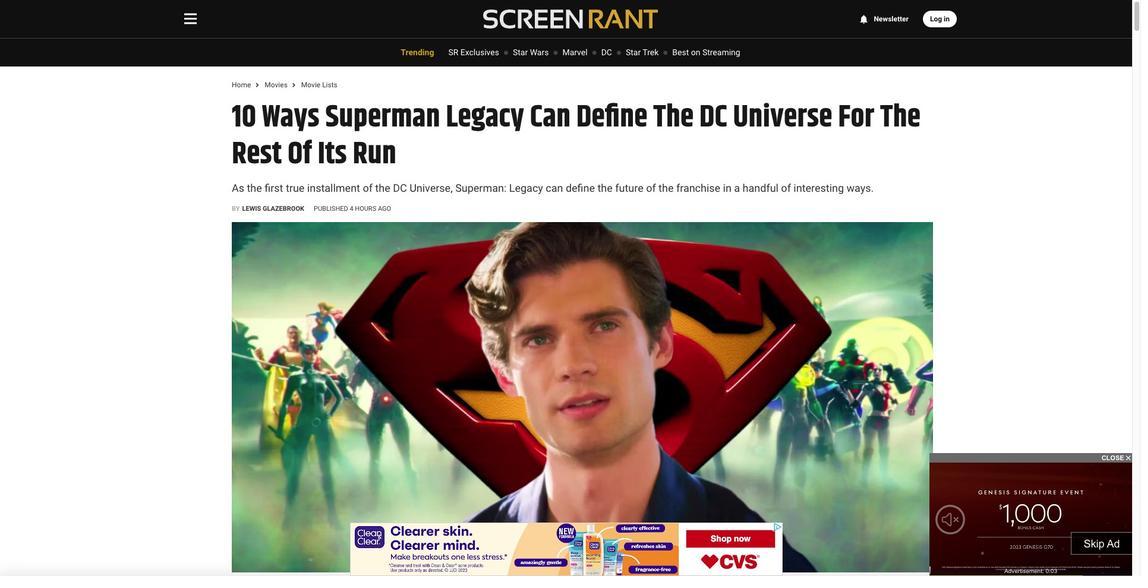 Task type: describe. For each thing, give the bounding box(es) containing it.
ways
[[262, 94, 320, 141]]

superman
[[325, 94, 440, 141]]

define
[[576, 94, 648, 141]]

star for star trek
[[626, 48, 641, 57]]

star trek
[[626, 48, 659, 57]]

universe
[[733, 94, 833, 141]]

newsletter link
[[859, 15, 909, 23]]

on
[[691, 48, 701, 57]]

1 horizontal spatial in
[[944, 15, 950, 23]]

hours
[[355, 205, 376, 213]]

home
[[232, 81, 251, 89]]

of
[[288, 131, 312, 178]]

10
[[232, 94, 256, 141]]

sr
[[448, 48, 459, 57]]

wars
[[530, 48, 549, 57]]

movie lists link
[[301, 81, 338, 89]]

1 the from the left
[[653, 94, 694, 141]]

ago
[[378, 205, 391, 213]]

log
[[930, 15, 942, 23]]

1 horizontal spatial dc
[[601, 48, 612, 57]]

screenrant logo image
[[483, 10, 658, 29]]

can
[[530, 94, 571, 141]]

star for star wars
[[513, 48, 528, 57]]

close ✕
[[1102, 455, 1131, 462]]

home link
[[232, 81, 251, 89]]

skip
[[1084, 538, 1105, 550]]

a
[[734, 182, 740, 194]]

define
[[566, 182, 595, 194]]

✕
[[1126, 455, 1131, 462]]

newsletter
[[874, 15, 909, 23]]

by lewis glazebrook
[[232, 205, 304, 213]]

best
[[673, 48, 689, 57]]

star wars
[[513, 48, 549, 57]]

legacy inside 10 ways superman legacy can define the dc universe for the rest of its run
[[446, 94, 524, 141]]

0:03
[[1046, 568, 1058, 575]]

handful
[[743, 182, 779, 194]]

interesting
[[794, 182, 844, 194]]

movies link
[[265, 81, 288, 89]]

movie lists
[[301, 81, 338, 89]]

4 the from the left
[[659, 182, 674, 194]]

1 of from the left
[[363, 182, 373, 194]]

movies
[[265, 81, 288, 89]]

sr exclusives
[[448, 48, 499, 57]]

superman:
[[455, 182, 507, 194]]

close
[[1102, 455, 1124, 462]]

trending
[[401, 48, 434, 57]]

1 vertical spatial in
[[723, 182, 732, 194]]

log in
[[930, 15, 950, 23]]

david corenswet in front of the superman logo and the intro for the dc universe films image
[[232, 222, 933, 573]]

for
[[838, 94, 875, 141]]

marvel
[[563, 48, 588, 57]]

1 vertical spatial legacy
[[509, 182, 543, 194]]



Task type: vqa. For each thing, say whether or not it's contained in the screenshot.
the right star
yes



Task type: locate. For each thing, give the bounding box(es) containing it.
the left future
[[598, 182, 613, 194]]

can
[[546, 182, 563, 194]]

0 vertical spatial legacy
[[446, 94, 524, 141]]

true
[[286, 182, 305, 194]]

the up ago at top left
[[375, 182, 390, 194]]

3 of from the left
[[781, 182, 791, 194]]

run
[[353, 131, 396, 178]]

3 the from the left
[[598, 182, 613, 194]]

star
[[513, 48, 528, 57], [626, 48, 641, 57]]

dc link
[[601, 48, 612, 57]]

installment
[[307, 182, 360, 194]]

2 the from the left
[[880, 94, 921, 141]]

of up hours
[[363, 182, 373, 194]]

exclusives
[[461, 48, 499, 57]]

2 of from the left
[[646, 182, 656, 194]]

0 horizontal spatial star
[[513, 48, 528, 57]]

published
[[314, 205, 348, 213]]

ways.
[[847, 182, 874, 194]]

dc inside 10 ways superman legacy can define the dc universe for the rest of its run
[[700, 94, 728, 141]]

1 the from the left
[[247, 182, 262, 194]]

its
[[318, 131, 347, 178]]

0 horizontal spatial in
[[723, 182, 732, 194]]

published 4 hours ago
[[314, 205, 391, 213]]

the
[[247, 182, 262, 194], [375, 182, 390, 194], [598, 182, 613, 194], [659, 182, 674, 194]]

trek
[[643, 48, 659, 57]]

0 vertical spatial dc
[[601, 48, 612, 57]]

in left a
[[723, 182, 732, 194]]

glazebrook
[[263, 205, 304, 213]]

dc
[[601, 48, 612, 57], [700, 94, 728, 141], [393, 182, 407, 194]]

1 horizontal spatial the
[[880, 94, 921, 141]]

future
[[615, 182, 644, 194]]

0 horizontal spatial of
[[363, 182, 373, 194]]

star trek link
[[626, 48, 659, 57]]

2 the from the left
[[375, 182, 390, 194]]

1 horizontal spatial of
[[646, 182, 656, 194]]

dc for run
[[700, 94, 728, 141]]

rest
[[232, 131, 282, 178]]

video player region
[[930, 463, 1132, 577]]

as the first true installment of the dc universe, superman: legacy can define the future of the franchise in a handful of interesting ways.
[[232, 182, 874, 194]]

by
[[232, 205, 240, 213]]

legacy
[[446, 94, 524, 141], [509, 182, 543, 194]]

0 horizontal spatial dc
[[393, 182, 407, 194]]

in
[[944, 15, 950, 23], [723, 182, 732, 194]]

of
[[363, 182, 373, 194], [646, 182, 656, 194], [781, 182, 791, 194]]

first
[[265, 182, 283, 194]]

star left wars
[[513, 48, 528, 57]]

0 vertical spatial in
[[944, 15, 950, 23]]

franchise
[[676, 182, 721, 194]]

10 ways superman legacy can define the dc universe for the rest of its run
[[232, 94, 921, 178]]

lists
[[322, 81, 338, 89]]

ad
[[1107, 538, 1120, 550]]

2 horizontal spatial dc
[[700, 94, 728, 141]]

universe,
[[410, 182, 453, 194]]

of right future
[[646, 182, 656, 194]]

of right handful
[[781, 182, 791, 194]]

2 horizontal spatial of
[[781, 182, 791, 194]]

advertisement region
[[350, 523, 783, 577]]

as
[[232, 182, 244, 194]]

0 horizontal spatial the
[[653, 94, 694, 141]]

star left the trek
[[626, 48, 641, 57]]

dc for future
[[393, 182, 407, 194]]

best on streaming
[[673, 48, 740, 57]]

the
[[653, 94, 694, 141], [880, 94, 921, 141]]

the right as
[[247, 182, 262, 194]]

2 vertical spatial dc
[[393, 182, 407, 194]]

lewis
[[242, 205, 261, 213]]

the left franchise
[[659, 182, 674, 194]]

marvel link
[[563, 48, 588, 57]]

2 star from the left
[[626, 48, 641, 57]]

lewis glazebrook link
[[242, 205, 304, 213]]

movie
[[301, 81, 321, 89]]

1 horizontal spatial star
[[626, 48, 641, 57]]

advertisement:
[[1005, 568, 1044, 575]]

4
[[350, 205, 353, 213]]

sr exclusives link
[[448, 48, 499, 57]]

skip ad
[[1084, 538, 1120, 550]]

best on streaming link
[[673, 48, 740, 57]]

advertisement: 0:03
[[1005, 568, 1058, 575]]

streaming
[[703, 48, 740, 57]]

star wars link
[[513, 48, 549, 57]]

close ✕ button
[[930, 454, 1132, 463]]

in right log
[[944, 15, 950, 23]]

1 star from the left
[[513, 48, 528, 57]]

1 vertical spatial dc
[[700, 94, 728, 141]]



